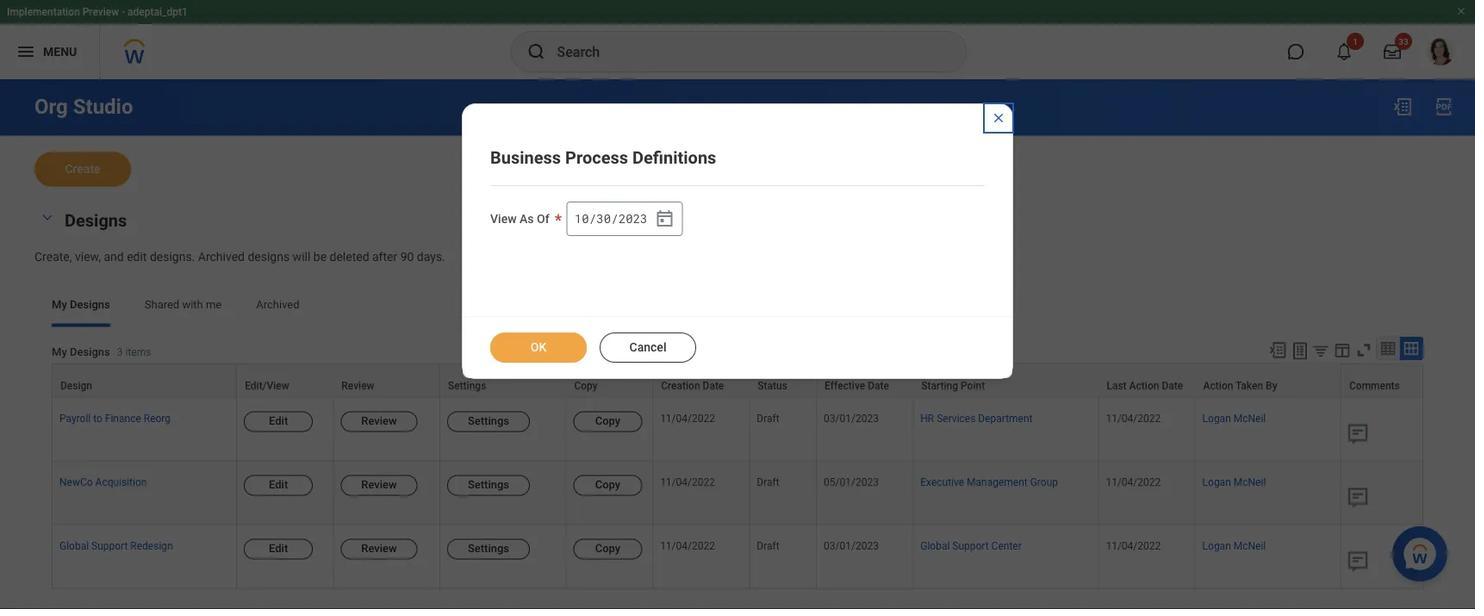 Task type: describe. For each thing, give the bounding box(es) containing it.
starting point
[[922, 380, 985, 392]]

taken
[[1236, 380, 1264, 392]]

draft for executive management group
[[757, 476, 780, 488]]

support for redesign
[[91, 540, 128, 552]]

of
[[537, 212, 550, 226]]

settings for settings button for payroll to finance reorg
[[468, 415, 509, 428]]

create button
[[34, 152, 131, 187]]

effective date button
[[817, 364, 913, 397]]

activity stream image for hr services department
[[1345, 421, 1371, 447]]

creation date button
[[653, 364, 749, 397]]

05/01/2023
[[824, 476, 879, 488]]

edit for payroll to finance reorg
[[269, 415, 288, 428]]

designs
[[248, 250, 290, 264]]

10
[[575, 211, 589, 227]]

date for effective date
[[868, 380, 890, 392]]

business process definitions dialog
[[462, 103, 1014, 379]]

global support redesign link
[[59, 537, 173, 552]]

with
[[182, 298, 203, 311]]

last action date
[[1107, 380, 1184, 392]]

click to view/edit grid preferences image
[[1333, 341, 1352, 360]]

action taken by button
[[1196, 364, 1341, 397]]

mcneil for executive management group
[[1234, 476, 1266, 488]]

hr
[[921, 412, 935, 424]]

designs inside group
[[65, 211, 127, 231]]

comments
[[1350, 380, 1401, 392]]

global for global support center
[[921, 540, 950, 552]]

designs.
[[150, 250, 195, 264]]

be
[[314, 250, 327, 264]]

search image
[[526, 41, 547, 62]]

export to excel image for the "export to worksheets" image
[[1269, 341, 1288, 360]]

hr services department
[[921, 412, 1033, 424]]

copy for copy popup button
[[574, 380, 598, 392]]

view
[[490, 212, 517, 226]]

logan for executive management group
[[1203, 476, 1232, 488]]

date for creation date
[[703, 380, 724, 392]]

review button for global support redesign
[[341, 539, 418, 560]]

close environment banner image
[[1457, 6, 1467, 16]]

ok button
[[490, 333, 587, 363]]

toolbar inside 'org studio' main content
[[1261, 336, 1424, 363]]

redesign
[[130, 540, 173, 552]]

90
[[401, 250, 414, 264]]

logan mcneil for hr services department
[[1203, 412, 1266, 424]]

archived inside the designs group
[[198, 250, 245, 264]]

implementation preview -   adeptai_dpt1
[[7, 6, 188, 18]]

select to filter grid data image
[[1312, 342, 1331, 360]]

activity stream image for global support center
[[1345, 549, 1371, 574]]

2 edit from the top
[[269, 479, 288, 491]]

creation date
[[661, 380, 724, 392]]

reorg
[[144, 412, 171, 424]]

export to worksheets image
[[1290, 341, 1311, 361]]

settings button for payroll to finance reorg
[[447, 411, 530, 432]]

support for center
[[953, 540, 989, 552]]

and
[[104, 250, 124, 264]]

review button for payroll to finance reorg
[[341, 411, 418, 432]]

my for my designs
[[52, 298, 67, 311]]

status button
[[750, 364, 816, 397]]

logan for global support center
[[1203, 540, 1232, 552]]

logan mcneil link for executive management group
[[1203, 473, 1266, 488]]

settings for settings popup button
[[448, 380, 486, 392]]

center
[[992, 540, 1022, 552]]

adeptai_dpt1
[[128, 6, 188, 18]]

newco
[[59, 476, 93, 488]]

settings button
[[440, 364, 566, 397]]

implementation
[[7, 6, 80, 18]]

review for settings popup button
[[342, 380, 375, 392]]

comments button
[[1342, 364, 1423, 397]]

my designs
[[52, 298, 110, 311]]

designs group
[[34, 207, 1441, 265]]

effective date
[[825, 380, 890, 392]]

studio
[[73, 94, 133, 119]]

settings button for global support redesign
[[447, 539, 530, 560]]

2023
[[619, 211, 648, 227]]

point
[[961, 380, 985, 392]]

cancel
[[630, 340, 667, 355]]

newco acquisition link
[[59, 473, 147, 488]]

3
[[117, 346, 123, 358]]

1 / from the left
[[589, 211, 597, 227]]

org studio main content
[[0, 79, 1476, 609]]

global support redesign
[[59, 540, 173, 552]]

department
[[979, 412, 1033, 424]]

effective
[[825, 380, 866, 392]]

payroll
[[59, 412, 91, 424]]

2 edit button from the top
[[244, 475, 313, 496]]

will
[[293, 250, 311, 264]]

review button
[[334, 364, 440, 397]]

copy button for global support center
[[574, 539, 643, 560]]

designs for my designs 3 items
[[70, 345, 110, 358]]

copy button for hr services department
[[574, 411, 643, 432]]

view printable version (pdf) image
[[1434, 97, 1455, 117]]

profile logan mcneil element
[[1417, 33, 1465, 71]]

last action date button
[[1099, 364, 1195, 397]]

as
[[520, 212, 534, 226]]

executive
[[921, 476, 965, 488]]

activity stream image
[[1345, 485, 1371, 511]]

designs for my designs
[[70, 298, 110, 311]]

payroll to finance reorg link
[[59, 409, 171, 424]]

30
[[597, 211, 611, 227]]

create
[[65, 162, 100, 176]]

copy for copy button for global support center
[[595, 542, 621, 555]]

inbox large image
[[1384, 43, 1402, 60]]

10 / 30 / 2023
[[575, 211, 648, 227]]

payroll to finance reorg
[[59, 412, 171, 424]]

3 row from the top
[[52, 462, 1424, 525]]

shared
[[145, 298, 179, 311]]

action taken by
[[1204, 380, 1278, 392]]

starting point button
[[914, 364, 1099, 397]]

newco acquisition
[[59, 476, 147, 488]]

review for settings button for payroll to finance reorg
[[361, 415, 397, 428]]

review for settings button associated with global support redesign
[[361, 542, 397, 555]]

logan for hr services department
[[1203, 412, 1232, 424]]

edit/view
[[245, 380, 289, 392]]



Task type: vqa. For each thing, say whether or not it's contained in the screenshot.
'authorized'
no



Task type: locate. For each thing, give the bounding box(es) containing it.
1 vertical spatial designs
[[70, 298, 110, 311]]

review
[[342, 380, 375, 392], [361, 415, 397, 428], [361, 479, 397, 491], [361, 542, 397, 555]]

1 horizontal spatial export to excel image
[[1393, 97, 1414, 117]]

1 vertical spatial my
[[52, 345, 67, 358]]

2 logan from the top
[[1203, 476, 1232, 488]]

my down create,
[[52, 298, 67, 311]]

edit
[[127, 250, 147, 264]]

tab list containing my designs
[[34, 286, 1441, 327]]

row
[[52, 363, 1424, 398], [52, 398, 1424, 462], [52, 462, 1424, 525], [52, 525, 1424, 589]]

2 vertical spatial logan mcneil
[[1203, 540, 1266, 552]]

1 horizontal spatial global
[[921, 540, 950, 552]]

mcneil for hr services department
[[1234, 412, 1266, 424]]

days.
[[417, 250, 445, 264]]

export to excel image for view printable version (pdf) image
[[1393, 97, 1414, 117]]

create,
[[34, 250, 72, 264]]

executive management group
[[921, 476, 1058, 488]]

0 vertical spatial settings button
[[447, 411, 530, 432]]

1 vertical spatial logan
[[1203, 476, 1232, 488]]

design
[[60, 380, 92, 392]]

org
[[34, 94, 68, 119]]

0 vertical spatial logan mcneil link
[[1203, 409, 1266, 424]]

executive management group link
[[921, 473, 1058, 488]]

1 review button from the top
[[341, 411, 418, 432]]

2 vertical spatial edit button
[[244, 539, 313, 560]]

date right effective
[[868, 380, 890, 392]]

chevron down image
[[37, 212, 58, 224]]

0 vertical spatial mcneil
[[1234, 412, 1266, 424]]

items
[[125, 346, 151, 358]]

1 activity stream image from the top
[[1345, 421, 1371, 447]]

draft
[[757, 412, 780, 424], [757, 476, 780, 488], [757, 540, 780, 552]]

2 logan mcneil link from the top
[[1203, 473, 1266, 488]]

management
[[967, 476, 1028, 488]]

org studio
[[34, 94, 133, 119]]

2 vertical spatial edit
[[269, 542, 288, 555]]

1 horizontal spatial archived
[[256, 298, 300, 311]]

0 vertical spatial archived
[[198, 250, 245, 264]]

1 vertical spatial activity stream image
[[1345, 549, 1371, 574]]

logan mcneil for executive management group
[[1203, 476, 1266, 488]]

2 review button from the top
[[341, 475, 418, 496]]

1 draft from the top
[[757, 412, 780, 424]]

0 vertical spatial review button
[[341, 411, 418, 432]]

finance
[[105, 412, 141, 424]]

0 vertical spatial my
[[52, 298, 67, 311]]

export to excel image inside toolbar
[[1269, 341, 1288, 360]]

0 vertical spatial designs
[[65, 211, 127, 231]]

2 vertical spatial settings button
[[447, 539, 530, 560]]

copy inside popup button
[[574, 380, 598, 392]]

2 draft from the top
[[757, 476, 780, 488]]

designs left 3 on the bottom left of page
[[70, 345, 110, 358]]

designs down 'view,'
[[70, 298, 110, 311]]

my designs 3 items
[[52, 345, 151, 358]]

1 vertical spatial logan mcneil link
[[1203, 473, 1266, 488]]

expand table image
[[1403, 340, 1421, 357]]

1 vertical spatial review button
[[341, 475, 418, 496]]

action inside 'last action date' popup button
[[1130, 380, 1160, 392]]

3 edit button from the top
[[244, 539, 313, 560]]

1 vertical spatial 03/01/2023
[[824, 540, 879, 552]]

mcneil
[[1234, 412, 1266, 424], [1234, 476, 1266, 488], [1234, 540, 1266, 552]]

logan mcneil link
[[1203, 409, 1266, 424], [1203, 473, 1266, 488], [1203, 537, 1266, 552]]

table image
[[1380, 340, 1397, 357]]

settings for second settings button from the bottom of the 'org studio' main content
[[468, 479, 509, 491]]

logan mcneil for global support center
[[1203, 540, 1266, 552]]

edit/view button
[[237, 364, 333, 397]]

date right the creation
[[703, 380, 724, 392]]

0 vertical spatial draft
[[757, 412, 780, 424]]

2 global from the left
[[921, 540, 950, 552]]

review button
[[341, 411, 418, 432], [341, 475, 418, 496], [341, 539, 418, 560]]

1 global from the left
[[59, 540, 89, 552]]

3 logan mcneil link from the top
[[1203, 537, 1266, 552]]

11/04/2022
[[660, 412, 715, 424], [1106, 412, 1161, 424], [660, 476, 715, 488], [1106, 476, 1161, 488], [660, 540, 715, 552], [1106, 540, 1161, 552]]

2 vertical spatial review button
[[341, 539, 418, 560]]

draft for hr services department
[[757, 412, 780, 424]]

03/01/2023
[[824, 412, 879, 424], [824, 540, 879, 552]]

3 date from the left
[[1162, 380, 1184, 392]]

0 vertical spatial logan mcneil
[[1203, 412, 1266, 424]]

last
[[1107, 380, 1127, 392]]

edit
[[269, 415, 288, 428], [269, 479, 288, 491], [269, 542, 288, 555]]

copy button
[[574, 411, 643, 432], [574, 475, 643, 496], [574, 539, 643, 560]]

2 vertical spatial logan mcneil link
[[1203, 537, 1266, 552]]

2 my from the top
[[52, 345, 67, 358]]

logan mcneil link for global support center
[[1203, 537, 1266, 552]]

03/01/2023 down effective date
[[824, 412, 879, 424]]

date
[[703, 380, 724, 392], [868, 380, 890, 392], [1162, 380, 1184, 392]]

1 vertical spatial copy button
[[574, 475, 643, 496]]

deleted
[[330, 250, 369, 264]]

ok
[[531, 340, 547, 355]]

view as of group
[[567, 202, 683, 236]]

archived
[[198, 250, 245, 264], [256, 298, 300, 311]]

row containing design
[[52, 363, 1424, 398]]

1 logan mcneil from the top
[[1203, 412, 1266, 424]]

business
[[490, 147, 561, 168]]

designs button
[[65, 211, 127, 231]]

2 logan mcneil from the top
[[1203, 476, 1266, 488]]

cancel button
[[600, 333, 696, 363]]

hr services department link
[[921, 409, 1033, 424]]

designs
[[65, 211, 127, 231], [70, 298, 110, 311], [70, 345, 110, 358]]

1 vertical spatial edit
[[269, 479, 288, 491]]

edit button for payroll to finance reorg
[[244, 411, 313, 432]]

1 horizontal spatial support
[[953, 540, 989, 552]]

logan mcneil link for hr services department
[[1203, 409, 1266, 424]]

starting
[[922, 380, 959, 392]]

1 my from the top
[[52, 298, 67, 311]]

1 vertical spatial edit button
[[244, 475, 313, 496]]

global down executive
[[921, 540, 950, 552]]

settings button
[[447, 411, 530, 432], [447, 475, 530, 496], [447, 539, 530, 560]]

3 logan from the top
[[1203, 540, 1232, 552]]

create, view, and edit designs. archived designs will be deleted after 90 days.
[[34, 250, 445, 264]]

2 mcneil from the top
[[1234, 476, 1266, 488]]

3 mcneil from the top
[[1234, 540, 1266, 552]]

after
[[372, 250, 398, 264]]

2 activity stream image from the top
[[1345, 549, 1371, 574]]

2 row from the top
[[52, 398, 1424, 462]]

1 vertical spatial export to excel image
[[1269, 341, 1288, 360]]

1 logan mcneil link from the top
[[1203, 409, 1266, 424]]

review inside popup button
[[342, 380, 375, 392]]

copy for hr services department copy button
[[595, 415, 621, 428]]

acquisition
[[95, 476, 147, 488]]

1 row from the top
[[52, 363, 1424, 398]]

calendar image
[[655, 209, 676, 229]]

global
[[59, 540, 89, 552], [921, 540, 950, 552]]

03/01/2023 for hr services department
[[824, 412, 879, 424]]

1 edit button from the top
[[244, 411, 313, 432]]

03/01/2023 down 05/01/2023
[[824, 540, 879, 552]]

1 vertical spatial settings button
[[447, 475, 530, 496]]

1 mcneil from the top
[[1234, 412, 1266, 424]]

archived down designs
[[256, 298, 300, 311]]

2 vertical spatial copy button
[[574, 539, 643, 560]]

3 edit from the top
[[269, 542, 288, 555]]

0 vertical spatial 03/01/2023
[[824, 412, 879, 424]]

0 horizontal spatial archived
[[198, 250, 245, 264]]

group
[[1031, 476, 1058, 488]]

1 support from the left
[[91, 540, 128, 552]]

date inside 'last action date' popup button
[[1162, 380, 1184, 392]]

support left "center"
[[953, 540, 989, 552]]

/ right the 30
[[611, 211, 619, 227]]

0 vertical spatial edit button
[[244, 411, 313, 432]]

1 vertical spatial mcneil
[[1234, 476, 1266, 488]]

global support center link
[[921, 537, 1022, 552]]

global for global support redesign
[[59, 540, 89, 552]]

1 horizontal spatial date
[[868, 380, 890, 392]]

activity stream image down activity stream image
[[1345, 549, 1371, 574]]

1 horizontal spatial /
[[611, 211, 619, 227]]

action right the last
[[1130, 380, 1160, 392]]

3 copy button from the top
[[574, 539, 643, 560]]

archived left designs
[[198, 250, 245, 264]]

1 action from the left
[[1130, 380, 1160, 392]]

1 horizontal spatial action
[[1204, 380, 1234, 392]]

services
[[937, 412, 976, 424]]

copy for 2nd copy button from the top of the 'org studio' main content
[[595, 479, 621, 491]]

2 horizontal spatial date
[[1162, 380, 1184, 392]]

export to excel image
[[1393, 97, 1414, 117], [1269, 341, 1288, 360]]

global support center
[[921, 540, 1022, 552]]

action left the taken
[[1204, 380, 1234, 392]]

draft for global support center
[[757, 540, 780, 552]]

edit button for global support redesign
[[244, 539, 313, 560]]

designs inside tab list
[[70, 298, 110, 311]]

export to excel image left the "export to worksheets" image
[[1269, 341, 1288, 360]]

action
[[1130, 380, 1160, 392], [1204, 380, 1234, 392]]

2 03/01/2023 from the top
[[824, 540, 879, 552]]

4 row from the top
[[52, 525, 1424, 589]]

by
[[1266, 380, 1278, 392]]

settings inside popup button
[[448, 380, 486, 392]]

3 draft from the top
[[757, 540, 780, 552]]

1 edit from the top
[[269, 415, 288, 428]]

creation
[[661, 380, 700, 392]]

/ right 10
[[589, 211, 597, 227]]

0 horizontal spatial support
[[91, 540, 128, 552]]

0 horizontal spatial date
[[703, 380, 724, 392]]

2 copy button from the top
[[574, 475, 643, 496]]

process
[[566, 147, 628, 168]]

2 support from the left
[[953, 540, 989, 552]]

activity stream image down comments
[[1345, 421, 1371, 447]]

2 action from the left
[[1204, 380, 1234, 392]]

0 vertical spatial edit
[[269, 415, 288, 428]]

2 date from the left
[[868, 380, 890, 392]]

me
[[206, 298, 222, 311]]

business process definitions
[[490, 147, 717, 168]]

0 horizontal spatial global
[[59, 540, 89, 552]]

toolbar
[[1261, 336, 1424, 363]]

1 vertical spatial draft
[[757, 476, 780, 488]]

copy button
[[567, 364, 653, 397]]

date inside effective date popup button
[[868, 380, 890, 392]]

action inside action taken by popup button
[[1204, 380, 1234, 392]]

0 horizontal spatial export to excel image
[[1269, 341, 1288, 360]]

1 settings button from the top
[[447, 411, 530, 432]]

close business process definitions image
[[992, 111, 1006, 125]]

1 copy button from the top
[[574, 411, 643, 432]]

date inside creation date popup button
[[703, 380, 724, 392]]

implementation preview -   adeptai_dpt1 banner
[[0, 0, 1476, 79]]

my up design
[[52, 345, 67, 358]]

2 vertical spatial mcneil
[[1234, 540, 1266, 552]]

3 logan mcneil from the top
[[1203, 540, 1266, 552]]

0 horizontal spatial /
[[589, 211, 597, 227]]

preview
[[82, 6, 119, 18]]

activity stream image
[[1345, 421, 1371, 447], [1345, 549, 1371, 574]]

date right the last
[[1162, 380, 1184, 392]]

0 vertical spatial activity stream image
[[1345, 421, 1371, 447]]

1 03/01/2023 from the top
[[824, 412, 879, 424]]

0 horizontal spatial action
[[1130, 380, 1160, 392]]

my inside tab list
[[52, 298, 67, 311]]

2 vertical spatial draft
[[757, 540, 780, 552]]

3 review button from the top
[[341, 539, 418, 560]]

03/01/2023 for global support center
[[824, 540, 879, 552]]

edit for global support redesign
[[269, 542, 288, 555]]

fullscreen image
[[1355, 341, 1374, 360]]

designs up 'view,'
[[65, 211, 127, 231]]

support left redesign
[[91, 540, 128, 552]]

shared with me
[[145, 298, 222, 311]]

0 vertical spatial copy button
[[574, 411, 643, 432]]

1 logan from the top
[[1203, 412, 1232, 424]]

-
[[122, 6, 125, 18]]

2 settings button from the top
[[447, 475, 530, 496]]

0 vertical spatial export to excel image
[[1393, 97, 1414, 117]]

notifications large image
[[1336, 43, 1353, 60]]

export to excel image left view printable version (pdf) image
[[1393, 97, 1414, 117]]

status
[[758, 380, 788, 392]]

/
[[589, 211, 597, 227], [611, 211, 619, 227]]

settings for settings button associated with global support redesign
[[468, 542, 509, 555]]

tab list
[[34, 286, 1441, 327]]

2 / from the left
[[611, 211, 619, 227]]

view as of
[[490, 212, 550, 226]]

tab list inside 'org studio' main content
[[34, 286, 1441, 327]]

view,
[[75, 250, 101, 264]]

my for my designs 3 items
[[52, 345, 67, 358]]

edit button
[[244, 411, 313, 432], [244, 475, 313, 496], [244, 539, 313, 560]]

to
[[93, 412, 102, 424]]

2 vertical spatial designs
[[70, 345, 110, 358]]

0 vertical spatial logan
[[1203, 412, 1232, 424]]

2 vertical spatial logan
[[1203, 540, 1232, 552]]

mcneil for global support center
[[1234, 540, 1266, 552]]

global down newco
[[59, 540, 89, 552]]

1 vertical spatial archived
[[256, 298, 300, 311]]

3 settings button from the top
[[447, 539, 530, 560]]

1 date from the left
[[703, 380, 724, 392]]

design button
[[53, 364, 236, 397]]

1 vertical spatial logan mcneil
[[1203, 476, 1266, 488]]



